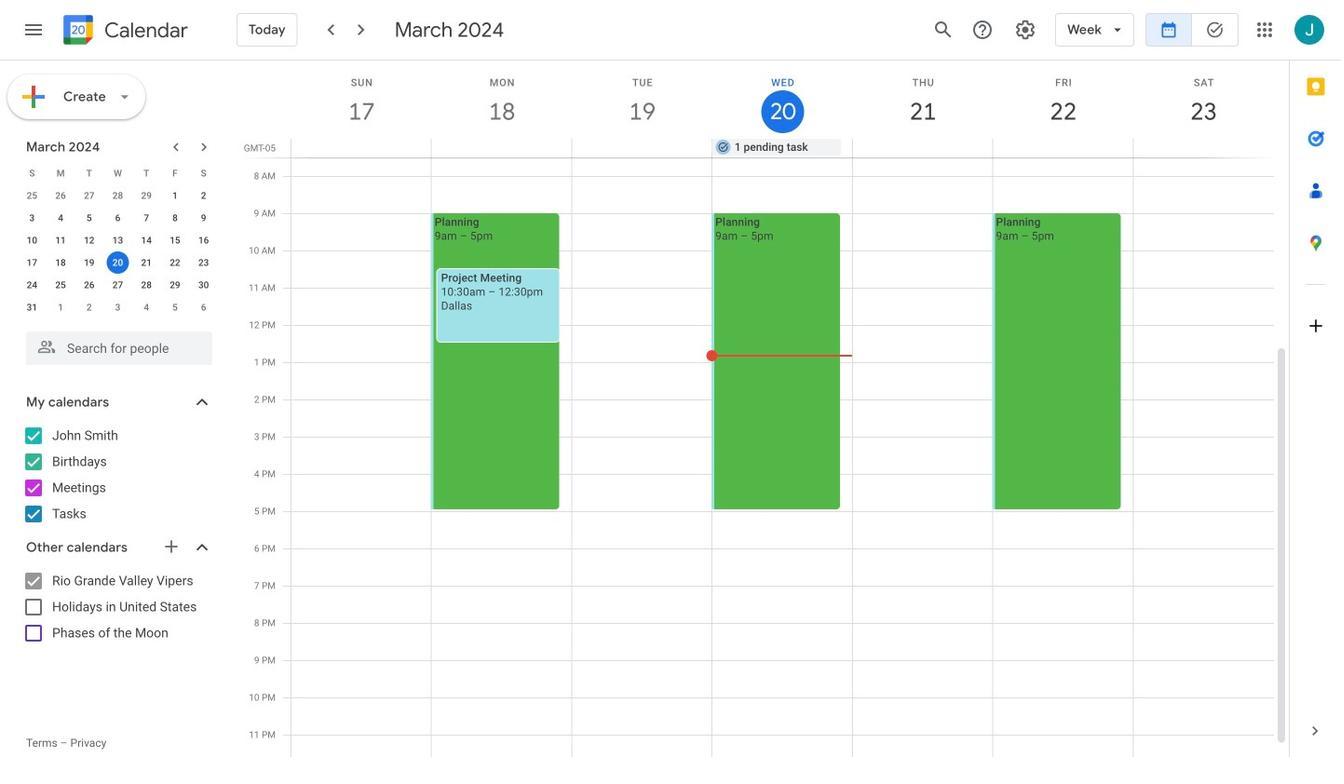 Task type: locate. For each thing, give the bounding box(es) containing it.
15 element
[[164, 229, 186, 252]]

1 element
[[164, 184, 186, 207]]

27 element
[[107, 274, 129, 296]]

tab list
[[1290, 61, 1342, 705]]

11 element
[[49, 229, 72, 252]]

heading
[[101, 19, 188, 41]]

10 element
[[21, 229, 43, 252]]

heading inside calendar element
[[101, 19, 188, 41]]

grid
[[239, 61, 1289, 757]]

16 element
[[193, 229, 215, 252]]

february 25 element
[[21, 184, 43, 207]]

my calendars list
[[4, 421, 231, 529]]

None search field
[[0, 324, 231, 365]]

main drawer image
[[22, 19, 45, 41]]

14 element
[[135, 229, 158, 252]]

29 element
[[164, 274, 186, 296]]

25 element
[[49, 274, 72, 296]]

6 element
[[107, 207, 129, 229]]

18 element
[[49, 252, 72, 274]]

february 29 element
[[135, 184, 158, 207]]

april 4 element
[[135, 296, 158, 319]]

17 element
[[21, 252, 43, 274]]

add other calendars image
[[162, 538, 181, 556]]

april 2 element
[[78, 296, 100, 319]]

row
[[283, 139, 1289, 157], [18, 162, 218, 184], [18, 184, 218, 207], [18, 207, 218, 229], [18, 229, 218, 252], [18, 252, 218, 274], [18, 274, 218, 296], [18, 296, 218, 319]]

13 element
[[107, 229, 129, 252]]

april 3 element
[[107, 296, 129, 319]]

9 element
[[193, 207, 215, 229]]

cell
[[292, 139, 432, 157], [432, 139, 572, 157], [572, 139, 712, 157], [853, 139, 993, 157], [993, 139, 1133, 157], [1133, 139, 1274, 157], [104, 252, 132, 274]]

february 28 element
[[107, 184, 129, 207]]

row group
[[18, 184, 218, 319]]

february 26 element
[[49, 184, 72, 207]]



Task type: vqa. For each thing, say whether or not it's contained in the screenshot.
"29" Element
yes



Task type: describe. For each thing, give the bounding box(es) containing it.
22 element
[[164, 252, 186, 274]]

settings menu image
[[1015, 19, 1037, 41]]

19 element
[[78, 252, 100, 274]]

cell inside march 2024 grid
[[104, 252, 132, 274]]

other calendars list
[[4, 566, 231, 648]]

8 element
[[164, 207, 186, 229]]

3 element
[[21, 207, 43, 229]]

4 element
[[49, 207, 72, 229]]

23 element
[[193, 252, 215, 274]]

april 6 element
[[193, 296, 215, 319]]

30 element
[[193, 274, 215, 296]]

21 element
[[135, 252, 158, 274]]

5 element
[[78, 207, 100, 229]]

february 27 element
[[78, 184, 100, 207]]

7 element
[[135, 207, 158, 229]]

24 element
[[21, 274, 43, 296]]

28 element
[[135, 274, 158, 296]]

12 element
[[78, 229, 100, 252]]

april 5 element
[[164, 296, 186, 319]]

20, today element
[[107, 252, 129, 274]]

Search for people text field
[[37, 332, 201, 365]]

april 1 element
[[49, 296, 72, 319]]

2 element
[[193, 184, 215, 207]]

calendar element
[[60, 11, 188, 52]]

26 element
[[78, 274, 100, 296]]

31 element
[[21, 296, 43, 319]]

march 2024 grid
[[18, 162, 218, 319]]



